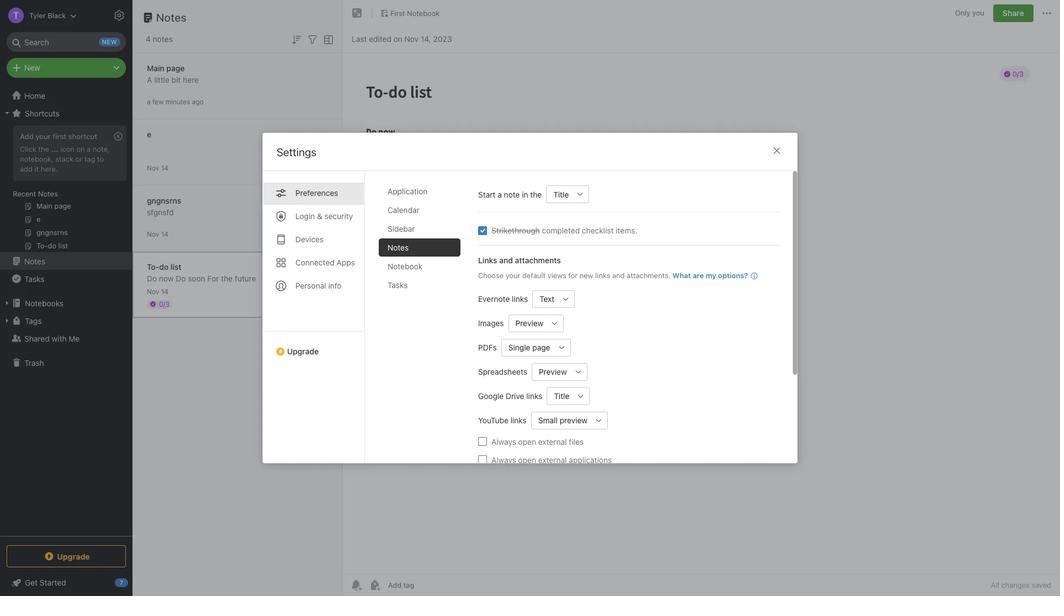 Task type: locate. For each thing, give the bounding box(es) containing it.
0 horizontal spatial do
[[147, 274, 157, 283]]

tasks down notebook tab
[[388, 281, 408, 290]]

on
[[394, 34, 403, 43], [76, 145, 85, 154]]

notebook inside tab
[[388, 262, 423, 271]]

my
[[706, 271, 717, 280]]

notes inside group
[[38, 190, 58, 198]]

0 vertical spatial nov 14
[[147, 164, 168, 172]]

1 vertical spatial a
[[87, 145, 91, 154]]

external
[[539, 437, 567, 447], [539, 456, 567, 465]]

always open external files
[[492, 437, 584, 447]]

preferences
[[296, 188, 338, 198]]

page right single
[[533, 343, 551, 353]]

open up 'always open external applications'
[[519, 437, 537, 447]]

0 vertical spatial always
[[492, 437, 517, 447]]

1 vertical spatial nov 14
[[147, 230, 168, 238]]

external for files
[[539, 437, 567, 447]]

first notebook
[[391, 9, 440, 17]]

links right drive
[[527, 392, 543, 401]]

2 nov 14 from the top
[[147, 230, 168, 238]]

a inside the note list element
[[147, 98, 151, 106]]

shared with me
[[24, 334, 80, 343]]

1 vertical spatial title button
[[547, 388, 573, 405]]

note,
[[93, 145, 110, 154]]

shared
[[24, 334, 50, 343]]

None search field
[[14, 32, 118, 52]]

share
[[1003, 8, 1025, 18]]

title button
[[547, 186, 572, 203], [547, 388, 573, 405]]

ago
[[192, 98, 204, 106]]

tab list
[[263, 171, 365, 464], [379, 182, 470, 464]]

personal
[[296, 281, 326, 291]]

0 vertical spatial title
[[554, 190, 569, 199]]

expand notebooks image
[[3, 299, 12, 308]]

images
[[479, 319, 504, 328]]

preview inside choose default view option for images field
[[516, 319, 544, 328]]

always for always open external files
[[492, 437, 517, 447]]

a left note
[[498, 190, 502, 199]]

drive
[[506, 392, 525, 401]]

1 vertical spatial the
[[531, 190, 542, 199]]

the right in
[[531, 190, 542, 199]]

0 vertical spatial on
[[394, 34, 403, 43]]

completed
[[542, 226, 580, 235]]

1 external from the top
[[539, 437, 567, 447]]

notes inside notes "link"
[[24, 257, 45, 266]]

2 vertical spatial 14
[[161, 288, 168, 296]]

open down always open external files
[[519, 456, 537, 465]]

0 horizontal spatial upgrade
[[57, 552, 90, 562]]

title for google drive links
[[554, 392, 570, 401]]

tasks inside "button"
[[24, 274, 44, 284]]

2 always from the top
[[492, 456, 517, 465]]

0 vertical spatial 14
[[161, 164, 168, 172]]

2 vertical spatial nov 14
[[147, 288, 168, 296]]

nov 14 down the sfgnsfd at the top left
[[147, 230, 168, 238]]

open for always open external files
[[519, 437, 537, 447]]

1 always from the top
[[492, 437, 517, 447]]

tab list containing preferences
[[263, 171, 365, 464]]

1 horizontal spatial tab list
[[379, 182, 470, 464]]

0 vertical spatial open
[[519, 437, 537, 447]]

0 vertical spatial page
[[167, 63, 185, 73]]

0 horizontal spatial on
[[76, 145, 85, 154]]

notebook
[[407, 9, 440, 17], [388, 262, 423, 271]]

0 horizontal spatial and
[[500, 256, 513, 265]]

add your first shortcut
[[20, 132, 97, 141]]

0 vertical spatial preview
[[516, 319, 544, 328]]

2 horizontal spatial a
[[498, 190, 502, 199]]

a inside icon on a note, notebook, stack or tag to add it here.
[[87, 145, 91, 154]]

1 vertical spatial upgrade button
[[7, 546, 126, 568]]

home
[[24, 91, 45, 100]]

page up bit
[[167, 63, 185, 73]]

share button
[[994, 4, 1034, 22]]

preview button down single page field
[[532, 363, 570, 381]]

1 vertical spatial and
[[613, 271, 625, 280]]

trash
[[24, 358, 44, 368]]

connected apps
[[296, 258, 355, 267]]

0 vertical spatial the
[[38, 145, 49, 154]]

only
[[956, 8, 971, 17]]

0 horizontal spatial a
[[87, 145, 91, 154]]

strikethrough
[[492, 226, 540, 235]]

title button right in
[[547, 186, 572, 203]]

1 14 from the top
[[161, 164, 168, 172]]

2 horizontal spatial the
[[531, 190, 542, 199]]

recent
[[13, 190, 36, 198]]

1 vertical spatial 14
[[161, 230, 168, 238]]

0 horizontal spatial upgrade button
[[7, 546, 126, 568]]

personal info
[[296, 281, 342, 291]]

3 nov 14 from the top
[[147, 288, 168, 296]]

the inside to-do list do now do soon for the future
[[221, 274, 233, 283]]

open
[[519, 437, 537, 447], [519, 456, 537, 465]]

1 vertical spatial preview button
[[532, 363, 570, 381]]

0 vertical spatial external
[[539, 437, 567, 447]]

0 vertical spatial upgrade button
[[263, 332, 365, 361]]

e
[[147, 130, 151, 139]]

notes inside notes tab
[[388, 243, 409, 253]]

your down links and attachments
[[506, 271, 521, 280]]

preview button up the single page button
[[509, 315, 547, 332]]

note
[[504, 190, 520, 199]]

notebooks link
[[0, 295, 132, 312]]

0 vertical spatial a
[[147, 98, 151, 106]]

0 horizontal spatial tasks
[[24, 274, 44, 284]]

evernote links
[[479, 295, 528, 304]]

1 vertical spatial on
[[76, 145, 85, 154]]

2 vertical spatial the
[[221, 274, 233, 283]]

nov 14 for e
[[147, 164, 168, 172]]

tag
[[84, 155, 95, 163]]

2 external from the top
[[539, 456, 567, 465]]

applications
[[569, 456, 612, 465]]

1 horizontal spatial on
[[394, 34, 403, 43]]

preview inside choose default view option for spreadsheets "field"
[[539, 367, 567, 377]]

expand note image
[[351, 7, 364, 20]]

14 down the sfgnsfd at the top left
[[161, 230, 168, 238]]

14 up gngnsrns
[[161, 164, 168, 172]]

0 vertical spatial and
[[500, 256, 513, 265]]

tasks tab
[[379, 276, 461, 295]]

2 open from the top
[[519, 456, 537, 465]]

the
[[38, 145, 49, 154], [531, 190, 542, 199], [221, 274, 233, 283]]

first notebook button
[[377, 6, 444, 21]]

0 vertical spatial title button
[[547, 186, 572, 203]]

your
[[35, 132, 51, 141], [506, 271, 521, 280]]

attachments
[[515, 256, 561, 265]]

preview up title field
[[539, 367, 567, 377]]

close image
[[771, 144, 784, 157]]

0 vertical spatial your
[[35, 132, 51, 141]]

note list element
[[133, 0, 343, 597]]

notebook right the first
[[407, 9, 440, 17]]

2 14 from the top
[[161, 230, 168, 238]]

page inside the note list element
[[167, 63, 185, 73]]

1 open from the top
[[519, 437, 537, 447]]

notes up tasks "button"
[[24, 257, 45, 266]]

on right edited
[[394, 34, 403, 43]]

the right the for
[[221, 274, 233, 283]]

what are my options?
[[673, 271, 749, 280]]

do down to-
[[147, 274, 157, 283]]

always open external applications
[[492, 456, 612, 465]]

1 vertical spatial preview
[[539, 367, 567, 377]]

strikethrough completed checklist items.
[[492, 226, 638, 235]]

title up small preview "button"
[[554, 392, 570, 401]]

title
[[554, 190, 569, 199], [554, 392, 570, 401]]

nov down e
[[147, 164, 159, 172]]

0 vertical spatial upgrade
[[287, 347, 319, 356]]

1 horizontal spatial do
[[176, 274, 186, 283]]

1 vertical spatial your
[[506, 271, 521, 280]]

4 notes
[[146, 34, 173, 44]]

do down list
[[176, 274, 186, 283]]

always right always open external files option
[[492, 437, 517, 447]]

1 horizontal spatial page
[[533, 343, 551, 353]]

external for applications
[[539, 456, 567, 465]]

tree
[[0, 87, 133, 536]]

home link
[[0, 87, 133, 104]]

Choose default view option for Evernote links field
[[533, 290, 575, 308]]

new button
[[7, 58, 126, 78]]

1 horizontal spatial and
[[613, 271, 625, 280]]

1 horizontal spatial upgrade
[[287, 347, 319, 356]]

1 vertical spatial notebook
[[388, 262, 423, 271]]

Note Editor text field
[[343, 53, 1061, 574]]

Choose default view option for PDFs field
[[502, 339, 571, 357]]

1 nov 14 from the top
[[147, 164, 168, 172]]

notes right recent
[[38, 190, 58, 198]]

nov 14 up gngnsrns
[[147, 164, 168, 172]]

1 horizontal spatial your
[[506, 271, 521, 280]]

0 horizontal spatial the
[[38, 145, 49, 154]]

all changes saved
[[992, 581, 1052, 590]]

14 up 0/3
[[161, 288, 168, 296]]

sidebar tab
[[379, 220, 461, 238]]

nov left 14,
[[405, 34, 419, 43]]

add a reminder image
[[350, 579, 363, 592]]

login
[[296, 212, 315, 221]]

1 vertical spatial external
[[539, 456, 567, 465]]

group containing add your first shortcut
[[0, 122, 132, 257]]

the left the ...
[[38, 145, 49, 154]]

notes up notes
[[156, 11, 187, 24]]

notes down "sidebar" at the top left
[[388, 243, 409, 253]]

1 horizontal spatial a
[[147, 98, 151, 106]]

1 vertical spatial open
[[519, 456, 537, 465]]

0 horizontal spatial your
[[35, 132, 51, 141]]

default
[[523, 271, 546, 280]]

external up 'always open external applications'
[[539, 437, 567, 447]]

title button down choose default view option for spreadsheets "field"
[[547, 388, 573, 405]]

links right new at the top right of page
[[596, 271, 611, 280]]

1 vertical spatial title
[[554, 392, 570, 401]]

and right links
[[500, 256, 513, 265]]

settings image
[[113, 9, 126, 22]]

icon
[[60, 145, 75, 154]]

page inside button
[[533, 343, 551, 353]]

external down always open external files
[[539, 456, 567, 465]]

shortcuts button
[[0, 104, 132, 122]]

notes
[[156, 11, 187, 24], [38, 190, 58, 198], [388, 243, 409, 253], [24, 257, 45, 266]]

group
[[0, 122, 132, 257]]

tasks
[[24, 274, 44, 284], [388, 281, 408, 290]]

your up click the ...
[[35, 132, 51, 141]]

notebook down notes tab
[[388, 262, 423, 271]]

0 vertical spatial notebook
[[407, 9, 440, 17]]

1 vertical spatial always
[[492, 456, 517, 465]]

nov 14 up 0/3
[[147, 288, 168, 296]]

tab list for start a note in the
[[379, 182, 470, 464]]

on inside icon on a note, notebook, stack or tag to add it here.
[[76, 145, 85, 154]]

the inside group
[[38, 145, 49, 154]]

nov down the sfgnsfd at the top left
[[147, 230, 159, 238]]

tasks up notebooks
[[24, 274, 44, 284]]

0 vertical spatial preview button
[[509, 315, 547, 332]]

stack
[[56, 155, 74, 163]]

calendar tab
[[379, 201, 461, 219]]

small preview button
[[531, 412, 591, 430]]

a
[[147, 75, 152, 84]]

preview
[[560, 416, 588, 425]]

attachments.
[[627, 271, 671, 280]]

do
[[147, 274, 157, 283], [176, 274, 186, 283]]

add tag image
[[369, 579, 382, 592]]

small
[[539, 416, 558, 425]]

title right in
[[554, 190, 569, 199]]

0 horizontal spatial page
[[167, 63, 185, 73]]

1 vertical spatial page
[[533, 343, 551, 353]]

always right always open external applications checkbox
[[492, 456, 517, 465]]

add
[[20, 165, 33, 173]]

tab list containing application
[[379, 182, 470, 464]]

preview up 'single page' at the bottom of the page
[[516, 319, 544, 328]]

1 horizontal spatial tasks
[[388, 281, 408, 290]]

a left few
[[147, 98, 151, 106]]

nov 14
[[147, 164, 168, 172], [147, 230, 168, 238], [147, 288, 168, 296]]

on up or at left
[[76, 145, 85, 154]]

notes tab
[[379, 239, 461, 257]]

and left attachments.
[[613, 271, 625, 280]]

0/3
[[159, 300, 169, 309]]

upgrade for the bottommost upgrade popup button
[[57, 552, 90, 562]]

your inside group
[[35, 132, 51, 141]]

a up tag
[[87, 145, 91, 154]]

1 vertical spatial upgrade
[[57, 552, 90, 562]]

your for default
[[506, 271, 521, 280]]

0 horizontal spatial tab list
[[263, 171, 365, 464]]

on inside note window element
[[394, 34, 403, 43]]

...
[[51, 145, 58, 154]]

1 horizontal spatial the
[[221, 274, 233, 283]]

shortcut
[[68, 132, 97, 141]]

or
[[76, 155, 82, 163]]

start a note in the
[[479, 190, 542, 199]]

upgrade button
[[263, 332, 365, 361], [7, 546, 126, 568]]

little
[[154, 75, 170, 84]]

1 horizontal spatial upgrade button
[[263, 332, 365, 361]]

calendar
[[388, 206, 420, 215]]



Task type: vqa. For each thing, say whether or not it's contained in the screenshot.


Task type: describe. For each thing, give the bounding box(es) containing it.
me
[[69, 334, 80, 343]]

to-
[[147, 262, 159, 272]]

trash link
[[0, 354, 132, 372]]

new
[[24, 63, 40, 72]]

in
[[522, 190, 529, 199]]

future
[[235, 274, 256, 283]]

only you
[[956, 8, 985, 17]]

Select925 checkbox
[[479, 226, 487, 235]]

preview button for spreadsheets
[[532, 363, 570, 381]]

click the ...
[[20, 145, 58, 154]]

views
[[548, 271, 567, 280]]

edited
[[369, 34, 392, 43]]

checklist
[[582, 226, 614, 235]]

main
[[147, 63, 165, 73]]

links down drive
[[511, 416, 527, 425]]

start
[[479, 190, 496, 199]]

tags button
[[0, 312, 132, 330]]

saved
[[1032, 581, 1052, 590]]

open for always open external applications
[[519, 456, 537, 465]]

are
[[693, 271, 704, 280]]

all
[[992, 581, 1000, 590]]

a few minutes ago
[[147, 98, 204, 106]]

preview for images
[[516, 319, 544, 328]]

links and attachments
[[479, 256, 561, 265]]

youtube
[[479, 416, 509, 425]]

single page button
[[502, 339, 553, 357]]

few
[[152, 98, 164, 106]]

nov 14 for gngnsrns
[[147, 230, 168, 238]]

list
[[171, 262, 182, 272]]

1 do from the left
[[147, 274, 157, 283]]

Choose default view option for Google Drive links field
[[547, 388, 590, 405]]

Start a new note in the body or title. field
[[547, 186, 590, 203]]

Choose default view option for YouTube links field
[[531, 412, 608, 430]]

14 for e
[[161, 164, 168, 172]]

options?
[[719, 271, 749, 280]]

recent notes
[[13, 190, 58, 198]]

text
[[540, 295, 555, 304]]

Search text field
[[14, 32, 118, 52]]

title button for google drive links
[[547, 388, 573, 405]]

14 for gngnsrns
[[161, 230, 168, 238]]

application tab
[[379, 182, 461, 201]]

notebook tab
[[379, 257, 461, 276]]

first
[[53, 132, 66, 141]]

last edited on nov 14, 2023
[[352, 34, 452, 43]]

expand tags image
[[3, 317, 12, 325]]

notebook,
[[20, 155, 54, 163]]

14,
[[421, 34, 431, 43]]

Choose default view option for Spreadsheets field
[[532, 363, 588, 381]]

note window element
[[343, 0, 1061, 597]]

first
[[391, 9, 405, 17]]

pdfs
[[479, 343, 497, 353]]

notes link
[[0, 253, 132, 270]]

changes
[[1002, 581, 1030, 590]]

to-do list do now do soon for the future
[[147, 262, 256, 283]]

always for always open external applications
[[492, 456, 517, 465]]

nov inside note window element
[[405, 34, 419, 43]]

info
[[328, 281, 342, 291]]

4
[[146, 34, 151, 44]]

gngnsrns
[[147, 196, 181, 205]]

nov up 0/3
[[147, 288, 159, 296]]

with
[[52, 334, 67, 343]]

tree containing home
[[0, 87, 133, 536]]

Always open external files checkbox
[[479, 438, 487, 446]]

tasks inside tab
[[388, 281, 408, 290]]

a little bit here
[[147, 75, 199, 84]]

bit
[[172, 75, 181, 84]]

youtube links
[[479, 416, 527, 425]]

&
[[317, 212, 323, 221]]

upgrade for upgrade popup button to the right
[[287, 347, 319, 356]]

icon on a note, notebook, stack or tag to add it here.
[[20, 145, 110, 173]]

3 14 from the top
[[161, 288, 168, 296]]

2 vertical spatial a
[[498, 190, 502, 199]]

connected
[[296, 258, 335, 267]]

tab list for application
[[263, 171, 365, 464]]

spreadsheets
[[479, 367, 528, 377]]

2 do from the left
[[176, 274, 186, 283]]

last
[[352, 34, 367, 43]]

title button for start a note in the
[[547, 186, 572, 203]]

tags
[[25, 316, 42, 326]]

notes
[[153, 34, 173, 44]]

application
[[388, 187, 428, 196]]

choose
[[479, 271, 504, 280]]

soon
[[188, 274, 205, 283]]

devices
[[296, 235, 324, 244]]

choose your default views for new links and attachments.
[[479, 271, 671, 280]]

sidebar
[[388, 224, 415, 234]]

page for main page
[[167, 63, 185, 73]]

gngnsrns sfgnsfd
[[147, 196, 181, 217]]

sfgnsfd
[[147, 207, 174, 217]]

for
[[569, 271, 578, 280]]

notes inside the note list element
[[156, 11, 187, 24]]

preview button for images
[[509, 315, 547, 332]]

evernote
[[479, 295, 510, 304]]

text button
[[533, 290, 558, 308]]

small preview
[[539, 416, 588, 425]]

page for single page
[[533, 343, 551, 353]]

shared with me link
[[0, 330, 132, 348]]

your for first
[[35, 132, 51, 141]]

Always open external applications checkbox
[[479, 456, 487, 465]]

to
[[97, 155, 104, 163]]

notebook inside button
[[407, 9, 440, 17]]

Choose default view option for Images field
[[509, 315, 564, 332]]

single page
[[509, 343, 551, 353]]

title for start a note in the
[[554, 190, 569, 199]]

preview for spreadsheets
[[539, 367, 567, 377]]

links left text button
[[512, 295, 528, 304]]

new
[[580, 271, 594, 280]]

2023
[[433, 34, 452, 43]]

do
[[159, 262, 169, 272]]

links
[[479, 256, 498, 265]]

apps
[[337, 258, 355, 267]]

main page
[[147, 63, 185, 73]]



